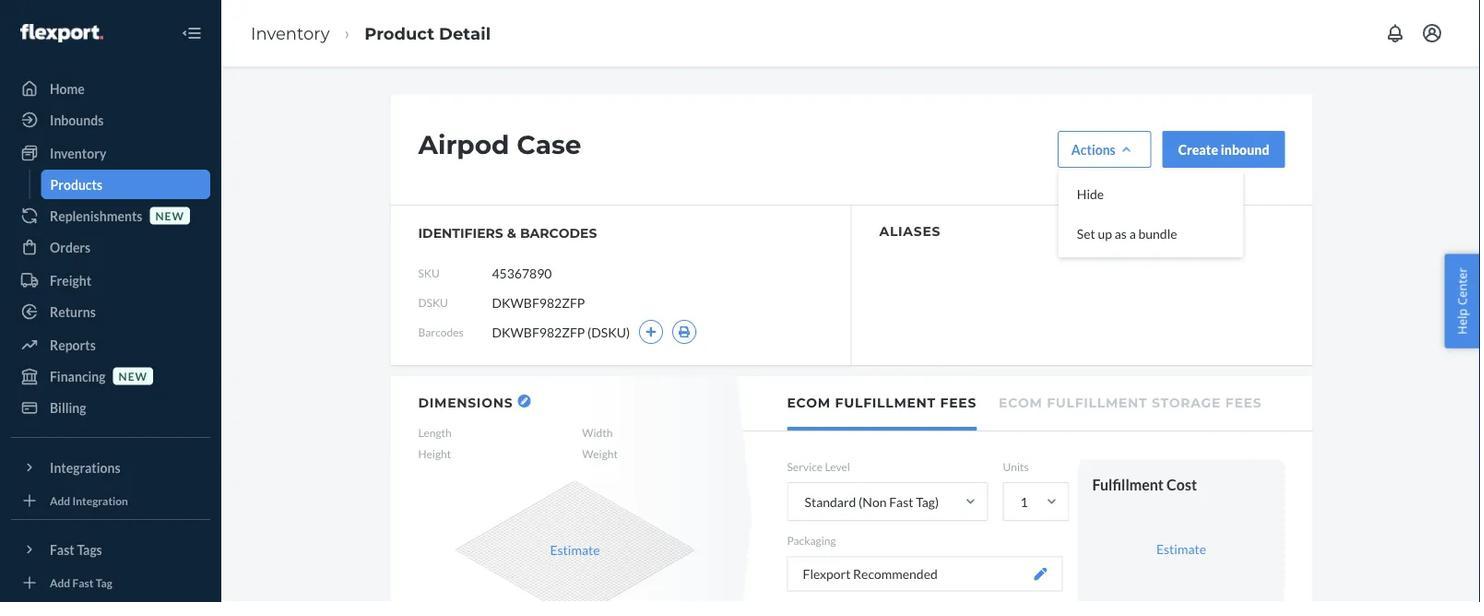 Task type: locate. For each thing, give the bounding box(es) containing it.
home
[[50, 81, 85, 96]]

fees
[[941, 395, 977, 411], [1226, 395, 1262, 411]]

actions
[[1072, 142, 1116, 157]]

1 horizontal spatial inventory
[[251, 23, 330, 43]]

1 vertical spatial inventory
[[50, 145, 106, 161]]

add fast tag
[[50, 576, 112, 589]]

fulfillment inside tab
[[835, 395, 936, 411]]

0 horizontal spatial fees
[[941, 395, 977, 411]]

a
[[1130, 226, 1136, 241]]

freight
[[50, 273, 91, 288]]

add for add fast tag
[[50, 576, 70, 589]]

ecom inside tab
[[999, 395, 1043, 411]]

dkwbf982zfp
[[492, 295, 585, 310], [492, 324, 585, 340]]

new
[[155, 209, 184, 222], [119, 369, 148, 383]]

reports
[[50, 337, 96, 353]]

0 vertical spatial new
[[155, 209, 184, 222]]

1 vertical spatial dkwbf982zfp
[[492, 324, 585, 340]]

products link
[[41, 170, 210, 199]]

close navigation image
[[181, 22, 203, 44]]

1 horizontal spatial ecom
[[999, 395, 1043, 411]]

inbound
[[1221, 142, 1270, 157]]

fast left tag
[[72, 576, 94, 589]]

0 horizontal spatial new
[[119, 369, 148, 383]]

estimate for estimate button
[[550, 542, 600, 558]]

1 horizontal spatial new
[[155, 209, 184, 222]]

0 vertical spatial add
[[50, 494, 70, 507]]

dkwbf982zfp up dkwbf982zfp (dsku)
[[492, 295, 585, 310]]

2 add from the top
[[50, 576, 70, 589]]

fulfillment inside tab
[[1047, 395, 1148, 411]]

set up as a bundle
[[1077, 226, 1178, 241]]

ecom fulfillment storage fees tab
[[999, 376, 1262, 427]]

fulfillment for fees
[[835, 395, 936, 411]]

(non
[[859, 494, 887, 510]]

fulfillment
[[835, 395, 936, 411], [1047, 395, 1148, 411], [1093, 476, 1164, 494]]

tags
[[77, 542, 102, 558]]

flexport recommended button
[[787, 557, 1063, 592]]

dkwbf982zfp for dkwbf982zfp (dsku)
[[492, 324, 585, 340]]

ecom fulfillment fees
[[787, 395, 977, 411]]

add down fast tags
[[50, 576, 70, 589]]

None text field
[[492, 256, 629, 291]]

product detail link
[[365, 23, 491, 43]]

inventory inside breadcrumbs navigation
[[251, 23, 330, 43]]

home link
[[11, 74, 210, 103]]

help center
[[1454, 268, 1471, 335]]

0 vertical spatial fast
[[889, 494, 914, 510]]

fulfillment up level at right
[[835, 395, 936, 411]]

1 vertical spatial new
[[119, 369, 148, 383]]

1 vertical spatial add
[[50, 576, 70, 589]]

integration
[[72, 494, 128, 507]]

ecom for ecom fulfillment storage fees
[[999, 395, 1043, 411]]

ecom up the service
[[787, 395, 831, 411]]

inventory link
[[251, 23, 330, 43], [11, 138, 210, 168]]

orders
[[50, 239, 91, 255]]

1 ecom from the left
[[787, 395, 831, 411]]

ecom up 'units'
[[999, 395, 1043, 411]]

0 horizontal spatial ecom
[[787, 395, 831, 411]]

estimate
[[1157, 541, 1207, 557], [550, 542, 600, 558]]

(dsku)
[[588, 324, 630, 340]]

fast tags button
[[11, 535, 210, 565]]

airpod case
[[418, 129, 582, 161]]

open account menu image
[[1422, 22, 1444, 44]]

pen image
[[1035, 568, 1047, 580]]

2 fees from the left
[[1226, 395, 1262, 411]]

0 horizontal spatial estimate
[[550, 542, 600, 558]]

fulfillment left storage
[[1047, 395, 1148, 411]]

sku
[[418, 266, 440, 279]]

returns
[[50, 304, 96, 320]]

as
[[1115, 226, 1127, 241]]

units
[[1003, 460, 1029, 474]]

detail
[[439, 23, 491, 43]]

dkwbf982zfp left (dsku)
[[492, 324, 585, 340]]

add for add integration
[[50, 494, 70, 507]]

length
[[418, 426, 452, 440]]

print image
[[678, 327, 691, 338]]

dkwbf982zfp (dsku)
[[492, 324, 630, 340]]

fast
[[889, 494, 914, 510], [50, 542, 74, 558], [72, 576, 94, 589]]

inbounds
[[50, 112, 104, 128]]

add integration link
[[11, 490, 210, 512]]

storage
[[1152, 395, 1222, 411]]

1 horizontal spatial inventory link
[[251, 23, 330, 43]]

2 ecom from the left
[[999, 395, 1043, 411]]

add left integration
[[50, 494, 70, 507]]

identifiers
[[418, 226, 503, 241]]

fast left tag)
[[889, 494, 914, 510]]

ecom for ecom fulfillment fees
[[787, 395, 831, 411]]

ecom inside tab
[[787, 395, 831, 411]]

new down the products 'link'
[[155, 209, 184, 222]]

1 horizontal spatial estimate
[[1157, 541, 1207, 557]]

identifiers & barcodes
[[418, 226, 597, 241]]

barcodes
[[520, 226, 597, 241]]

1 fees from the left
[[941, 395, 977, 411]]

tag)
[[916, 494, 939, 510]]

1 vertical spatial fast
[[50, 542, 74, 558]]

fulfillment cost
[[1093, 476, 1197, 494]]

new down reports link
[[119, 369, 148, 383]]

dsku
[[418, 296, 448, 309]]

1 horizontal spatial fees
[[1226, 395, 1262, 411]]

tab list containing ecom fulfillment fees
[[743, 376, 1313, 432]]

1 dkwbf982zfp from the top
[[492, 295, 585, 310]]

1 vertical spatial inventory link
[[11, 138, 210, 168]]

2 dkwbf982zfp from the top
[[492, 324, 585, 340]]

inventory
[[251, 23, 330, 43], [50, 145, 106, 161]]

product detail
[[365, 23, 491, 43]]

tab list
[[743, 376, 1313, 432]]

help
[[1454, 309, 1471, 335]]

products
[[50, 177, 102, 192]]

breadcrumbs navigation
[[236, 6, 506, 60]]

ecom
[[787, 395, 831, 411], [999, 395, 1043, 411]]

inbounds link
[[11, 105, 210, 135]]

0 vertical spatial inventory
[[251, 23, 330, 43]]

0 horizontal spatial inventory link
[[11, 138, 210, 168]]

dimensions
[[418, 395, 513, 410]]

add
[[50, 494, 70, 507], [50, 576, 70, 589]]

level
[[825, 460, 850, 474]]

replenishments
[[50, 208, 142, 224]]

service
[[787, 460, 823, 474]]

flexport
[[803, 566, 851, 582]]

fast left tags
[[50, 542, 74, 558]]

airpod
[[418, 129, 510, 161]]

estimate link
[[1157, 541, 1207, 557]]

0 horizontal spatial inventory
[[50, 145, 106, 161]]

billing link
[[11, 393, 210, 422]]

0 vertical spatial inventory link
[[251, 23, 330, 43]]

0 vertical spatial dkwbf982zfp
[[492, 295, 585, 310]]

returns link
[[11, 297, 210, 327]]

add integration
[[50, 494, 128, 507]]

1 add from the top
[[50, 494, 70, 507]]

tag
[[96, 576, 112, 589]]



Task type: describe. For each thing, give the bounding box(es) containing it.
aliases
[[880, 223, 941, 239]]

up
[[1098, 226, 1113, 241]]

dkwbf982zfp for dkwbf982zfp
[[492, 295, 585, 310]]

flexport recommended
[[803, 566, 938, 582]]

flexport logo image
[[20, 24, 103, 42]]

financing
[[50, 369, 106, 384]]

weight
[[582, 448, 618, 461]]

help center button
[[1445, 254, 1481, 349]]

service level
[[787, 460, 850, 474]]

fees inside ecom fulfillment fees tab
[[941, 395, 977, 411]]

add fast tag link
[[11, 572, 210, 594]]

fulfillment for storage
[[1047, 395, 1148, 411]]

1
[[1021, 494, 1028, 510]]

fulfillment left cost
[[1093, 476, 1164, 494]]

hide button
[[1063, 174, 1240, 214]]

width
[[582, 426, 613, 440]]

set
[[1077, 226, 1096, 241]]

packaging
[[787, 534, 836, 548]]

pencil alt image
[[521, 398, 528, 405]]

recommended
[[853, 566, 938, 582]]

create inbound button
[[1163, 131, 1285, 168]]

integrations button
[[11, 453, 210, 482]]

2 vertical spatial fast
[[72, 576, 94, 589]]

hide
[[1077, 186, 1104, 202]]

estimate for estimate link in the bottom of the page
[[1157, 541, 1207, 557]]

orders link
[[11, 232, 210, 262]]

new for financing
[[119, 369, 148, 383]]

open notifications image
[[1385, 22, 1407, 44]]

integrations
[[50, 460, 120, 476]]

create inbound
[[1179, 142, 1270, 157]]

billing
[[50, 400, 86, 416]]

estimate button
[[550, 541, 600, 559]]

fast inside dropdown button
[[50, 542, 74, 558]]

ecom fulfillment storage fees
[[999, 395, 1262, 411]]

reports link
[[11, 330, 210, 360]]

plus image
[[646, 327, 657, 338]]

center
[[1454, 268, 1471, 305]]

create
[[1179, 142, 1219, 157]]

new for replenishments
[[155, 209, 184, 222]]

height
[[418, 448, 451, 461]]

fees inside ecom fulfillment storage fees tab
[[1226, 395, 1262, 411]]

&
[[507, 226, 517, 241]]

fast tags
[[50, 542, 102, 558]]

product
[[365, 23, 434, 43]]

standard (non fast tag)
[[805, 494, 939, 510]]

ecom fulfillment fees tab
[[787, 376, 977, 431]]

freight link
[[11, 266, 210, 295]]

barcodes
[[418, 325, 464, 338]]

case
[[517, 129, 582, 161]]

cost
[[1167, 476, 1197, 494]]

bundle
[[1139, 226, 1178, 241]]

standard
[[805, 494, 856, 510]]

set up as a bundle button
[[1063, 214, 1240, 253]]



Task type: vqa. For each thing, say whether or not it's contained in the screenshot.
Freight
yes



